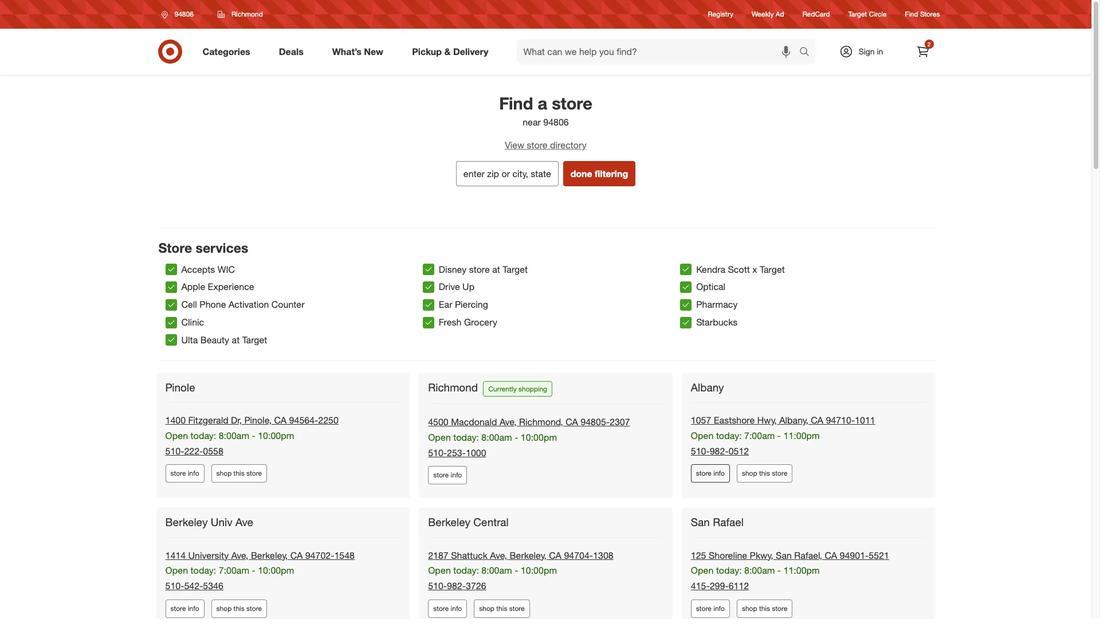 Task type: locate. For each thing, give the bounding box(es) containing it.
albany link
[[691, 381, 727, 394]]

510- inside 1057 eastshore hwy, albany, ca 94710-1011 open today: 7:00am - 11:00pm 510-982-0512
[[691, 445, 710, 457]]

open down 1400
[[165, 430, 188, 441]]

510-982-0512 link
[[691, 445, 750, 457]]

san left rafael
[[691, 516, 710, 529]]

1 vertical spatial 982-
[[447, 580, 466, 592]]

pharmacy
[[697, 299, 738, 310]]

11:00pm
[[784, 430, 820, 441], [784, 565, 820, 577]]

1400 fitzgerald dr, pinole, ca 94564-2250 open today: 8:00am - 10:00pm 510-222-0558
[[165, 415, 339, 457]]

&
[[445, 46, 451, 57]]

1 vertical spatial 7:00am
[[219, 565, 249, 577]]

1 vertical spatial 11:00pm
[[784, 565, 820, 577]]

store info link for albany
[[691, 465, 730, 483]]

info
[[188, 469, 199, 478], [714, 469, 725, 478], [451, 471, 462, 480], [188, 604, 199, 613], [451, 604, 462, 613], [714, 604, 725, 613]]

1 horizontal spatial berkeley,
[[510, 550, 547, 561]]

510- down 1400
[[165, 445, 184, 457]]

store inside find a store near 94806
[[552, 93, 593, 114]]

open inside 4500 macdonald ave, richmond, ca 94805-2307 open today: 8:00am - 10:00pm 510-253-1000
[[428, 432, 451, 443]]

shop for albany
[[742, 469, 758, 478]]

11:00pm down albany,
[[784, 430, 820, 441]]

10:00pm for pinole
[[258, 430, 294, 441]]

shop this store down 0558
[[217, 469, 262, 478]]

Fresh Grocery checkbox
[[423, 317, 435, 328]]

2 berkeley from the left
[[428, 516, 471, 529]]

san rafael link
[[691, 516, 746, 529]]

8:00am up 3726 on the bottom
[[482, 565, 512, 577]]

store info down 299-
[[697, 604, 725, 613]]

this down 1057 eastshore hwy, albany, ca 94710-1011 open today: 7:00am - 11:00pm 510-982-0512
[[760, 469, 771, 478]]

today: inside 4500 macdonald ave, richmond, ca 94805-2307 open today: 8:00am - 10:00pm 510-253-1000
[[454, 432, 479, 443]]

open up 415-
[[691, 565, 714, 577]]

today: down eastshore
[[717, 430, 742, 441]]

open for richmond
[[428, 432, 451, 443]]

shop this store button down 3726 on the bottom
[[474, 600, 530, 618]]

central
[[474, 516, 509, 529]]

10:00pm down richmond,
[[521, 432, 557, 443]]

activation
[[229, 299, 269, 310]]

zip
[[488, 168, 499, 179]]

open inside 1057 eastshore hwy, albany, ca 94710-1011 open today: 7:00am - 11:00pm 510-982-0512
[[691, 430, 714, 441]]

store info link down 510-982-3726 link
[[428, 600, 467, 618]]

this for san rafael
[[760, 604, 771, 613]]

1 horizontal spatial san
[[776, 550, 792, 561]]

open down 1057
[[691, 430, 714, 441]]

ave, inside "1414 university ave, berkeley, ca 94702-1548 open today: 7:00am - 10:00pm 510-542-5346"
[[231, 550, 249, 561]]

today: down 'university'
[[191, 565, 216, 577]]

125
[[691, 550, 707, 561]]

berkeley univ ave link
[[165, 516, 256, 529]]

- down 2187 shattuck ave, berkeley, ca 94704-1308 link
[[515, 565, 519, 577]]

store info for albany
[[697, 469, 725, 478]]

2
[[928, 41, 931, 48]]

1 horizontal spatial 94806
[[544, 117, 569, 128]]

deals
[[279, 46, 304, 57]]

macdonald
[[451, 416, 497, 428]]

shop for san rafael
[[742, 604, 758, 613]]

shop down 5346 at the left
[[217, 604, 232, 613]]

open for berkeley univ ave
[[165, 565, 188, 577]]

shop this store down 0512
[[742, 469, 788, 478]]

info down 510-982-0512 link
[[714, 469, 725, 478]]

3726
[[466, 580, 487, 592]]

982- inside 2187 shattuck ave, berkeley, ca 94704-1308 open today: 8:00am - 10:00pm 510-982-3726
[[447, 580, 466, 592]]

1 berkeley from the left
[[165, 516, 208, 529]]

415-
[[691, 580, 710, 592]]

ave, right 'shattuck'
[[490, 550, 508, 561]]

shop down 6112
[[742, 604, 758, 613]]

Starbucks checkbox
[[681, 317, 692, 328]]

0 horizontal spatial find
[[500, 93, 534, 114]]

shop for berkeley central
[[480, 604, 495, 613]]

shop this store for berkeley central
[[480, 604, 525, 613]]

shop down 0558
[[217, 469, 232, 478]]

store info link for richmond
[[428, 466, 467, 485]]

today: inside 1400 fitzgerald dr, pinole, ca 94564-2250 open today: 8:00am - 10:00pm 510-222-0558
[[191, 430, 216, 441]]

target for ulta beauty at target
[[242, 334, 267, 346]]

shop this store button down 0558
[[211, 465, 267, 483]]

8:00am inside 4500 macdonald ave, richmond, ca 94805-2307 open today: 8:00am - 10:00pm 510-253-1000
[[482, 432, 512, 443]]

2 berkeley, from the left
[[510, 550, 547, 561]]

- inside 1057 eastshore hwy, albany, ca 94710-1011 open today: 7:00am - 11:00pm 510-982-0512
[[778, 430, 782, 441]]

0 vertical spatial 94806
[[175, 10, 194, 18]]

open for berkeley central
[[428, 565, 451, 577]]

510- inside "1414 university ave, berkeley, ca 94702-1548 open today: 7:00am - 10:00pm 510-542-5346"
[[165, 580, 184, 592]]

beauty
[[200, 334, 229, 346]]

0 horizontal spatial at
[[232, 334, 240, 346]]

near
[[523, 117, 541, 128]]

4500
[[428, 416, 449, 428]]

222-
[[184, 445, 203, 457]]

- down 125 shoreline pkwy, san rafael, ca 94901-5521 link
[[778, 565, 782, 577]]

0 vertical spatial find
[[906, 10, 919, 19]]

0 vertical spatial san
[[691, 516, 710, 529]]

510- inside 4500 macdonald ave, richmond, ca 94805-2307 open today: 8:00am - 10:00pm 510-253-1000
[[428, 447, 447, 459]]

shop this store down 6112
[[742, 604, 788, 613]]

94806
[[175, 10, 194, 18], [544, 117, 569, 128]]

at for beauty
[[232, 334, 240, 346]]

0 horizontal spatial berkeley
[[165, 516, 208, 529]]

ca inside 4500 macdonald ave, richmond, ca 94805-2307 open today: 8:00am - 10:00pm 510-253-1000
[[566, 416, 578, 428]]

store info for berkeley central
[[434, 604, 462, 613]]

ave, for richmond
[[500, 416, 517, 428]]

shop this store down 5346 at the left
[[217, 604, 262, 613]]

8:00am
[[219, 430, 249, 441], [482, 432, 512, 443], [482, 565, 512, 577], [745, 565, 775, 577]]

0 vertical spatial 7:00am
[[745, 430, 775, 441]]

ca left 94704-
[[549, 550, 562, 561]]

shop
[[217, 469, 232, 478], [742, 469, 758, 478], [217, 604, 232, 613], [480, 604, 495, 613], [742, 604, 758, 613]]

berkeley, inside "1414 university ave, berkeley, ca 94702-1548 open today: 7:00am - 10:00pm 510-542-5346"
[[251, 550, 288, 561]]

8:00am down pkwy,
[[745, 565, 775, 577]]

7:00am up 5346 at the left
[[219, 565, 249, 577]]

ca inside 1057 eastshore hwy, albany, ca 94710-1011 open today: 7:00am - 11:00pm 510-982-0512
[[812, 415, 824, 426]]

store inside group
[[469, 264, 490, 275]]

0512
[[729, 445, 750, 457]]

store info for richmond
[[434, 471, 462, 480]]

weekly ad link
[[752, 9, 785, 19]]

- inside "1414 university ave, berkeley, ca 94702-1548 open today: 7:00am - 10:00pm 510-542-5346"
[[252, 565, 256, 577]]

find inside find a store near 94806
[[500, 93, 534, 114]]

shop this store button for berkeley univ ave
[[211, 600, 267, 618]]

94806 left richmond dropdown button
[[175, 10, 194, 18]]

filtering
[[595, 168, 629, 179]]

ave, inside 4500 macdonald ave, richmond, ca 94805-2307 open today: 8:00am - 10:00pm 510-253-1000
[[500, 416, 517, 428]]

1 horizontal spatial richmond
[[428, 381, 478, 394]]

510- for pinole
[[165, 445, 184, 457]]

ca for albany
[[812, 415, 824, 426]]

university
[[188, 550, 229, 561]]

today: down fitzgerald
[[191, 430, 216, 441]]

- inside 125 shoreline pkwy, san rafael, ca 94901-5521 open today: 8:00am - 11:00pm 415-299-6112
[[778, 565, 782, 577]]

this down 125 shoreline pkwy, san rafael, ca 94901-5521 open today: 8:00am - 11:00pm 415-299-6112 at the right bottom of page
[[760, 604, 771, 613]]

8:00am up 1000
[[482, 432, 512, 443]]

ca for berkeley univ ave
[[290, 550, 303, 561]]

berkeley up the 1414
[[165, 516, 208, 529]]

today: inside "1414 university ave, berkeley, ca 94702-1548 open today: 7:00am - 10:00pm 510-542-5346"
[[191, 565, 216, 577]]

ulta beauty at target
[[181, 334, 267, 346]]

store info down 253-
[[434, 471, 462, 480]]

sign
[[859, 46, 875, 56]]

store info down 510-982-0512 link
[[697, 469, 725, 478]]

phone
[[200, 299, 226, 310]]

categories link
[[193, 39, 265, 64]]

ear
[[439, 299, 453, 310]]

this down 1400 fitzgerald dr, pinole, ca 94564-2250 open today: 8:00am - 10:00pm 510-222-0558 on the left
[[234, 469, 245, 478]]

done filtering button
[[563, 161, 636, 186]]

store down 510-982-3726 link
[[434, 604, 449, 613]]

510- for berkeley univ ave
[[165, 580, 184, 592]]

pinole
[[165, 381, 195, 394]]

fresh grocery
[[439, 317, 498, 328]]

982- down 'shattuck'
[[447, 580, 466, 592]]

today: inside 1057 eastshore hwy, albany, ca 94710-1011 open today: 7:00am - 11:00pm 510-982-0512
[[717, 430, 742, 441]]

store down 510-982-0512 link
[[697, 469, 712, 478]]

8:00am inside 1400 fitzgerald dr, pinole, ca 94564-2250 open today: 8:00am - 10:00pm 510-222-0558
[[219, 430, 249, 441]]

Clinic checkbox
[[165, 317, 177, 328]]

today: inside 2187 shattuck ave, berkeley, ca 94704-1308 open today: 8:00am - 10:00pm 510-982-3726
[[454, 565, 479, 577]]

state
[[531, 168, 551, 179]]

shop this store
[[217, 469, 262, 478], [742, 469, 788, 478], [217, 604, 262, 613], [480, 604, 525, 613], [742, 604, 788, 613]]

shoreline
[[709, 550, 748, 561]]

today: down macdonald
[[454, 432, 479, 443]]

at right beauty
[[232, 334, 240, 346]]

- for berkeley univ ave
[[252, 565, 256, 577]]

7:00am inside 1057 eastshore hwy, albany, ca 94710-1011 open today: 7:00am - 11:00pm 510-982-0512
[[745, 430, 775, 441]]

store services
[[159, 240, 248, 256]]

registry link
[[708, 9, 734, 19]]

510- down 1057
[[691, 445, 710, 457]]

0 vertical spatial at
[[493, 264, 501, 275]]

982- inside 1057 eastshore hwy, albany, ca 94710-1011 open today: 7:00am - 11:00pm 510-982-0512
[[710, 445, 729, 457]]

10:00pm inside 4500 macdonald ave, richmond, ca 94805-2307 open today: 8:00am - 10:00pm 510-253-1000
[[521, 432, 557, 443]]

find left 'stores' at the right of the page
[[906, 10, 919, 19]]

510- inside 1400 fitzgerald dr, pinole, ca 94564-2250 open today: 8:00am - 10:00pm 510-222-0558
[[165, 445, 184, 457]]

find up near
[[500, 93, 534, 114]]

target
[[849, 10, 868, 19], [503, 264, 528, 275], [760, 264, 785, 275], [242, 334, 267, 346]]

1 vertical spatial 94806
[[544, 117, 569, 128]]

at right disney
[[493, 264, 501, 275]]

store info link down 299-
[[691, 600, 730, 618]]

info down "222-"
[[188, 469, 199, 478]]

kendra
[[697, 264, 726, 275]]

store info link down 510-982-0512 link
[[691, 465, 730, 483]]

1 berkeley, from the left
[[251, 550, 288, 561]]

0 horizontal spatial berkeley,
[[251, 550, 288, 561]]

san right pkwy,
[[776, 550, 792, 561]]

shop this store button down 0512
[[737, 465, 793, 483]]

0 horizontal spatial 982-
[[447, 580, 466, 592]]

510- for albany
[[691, 445, 710, 457]]

1 11:00pm from the top
[[784, 430, 820, 441]]

7:00am inside "1414 university ave, berkeley, ca 94702-1548 open today: 7:00am - 10:00pm 510-542-5346"
[[219, 565, 249, 577]]

store right "a"
[[552, 93, 593, 114]]

open inside 2187 shattuck ave, berkeley, ca 94704-1308 open today: 8:00am - 10:00pm 510-982-3726
[[428, 565, 451, 577]]

store
[[552, 93, 593, 114], [527, 139, 548, 151], [469, 264, 490, 275], [171, 469, 186, 478], [247, 469, 262, 478], [697, 469, 712, 478], [773, 469, 788, 478], [434, 471, 449, 480], [171, 604, 186, 613], [247, 604, 262, 613], [434, 604, 449, 613], [510, 604, 525, 613], [697, 604, 712, 613], [773, 604, 788, 613]]

0 horizontal spatial 94806
[[175, 10, 194, 18]]

ca right albany,
[[812, 415, 824, 426]]

1 horizontal spatial 982-
[[710, 445, 729, 457]]

ca inside 125 shoreline pkwy, san rafael, ca 94901-5521 open today: 8:00am - 11:00pm 415-299-6112
[[825, 550, 838, 561]]

1 vertical spatial at
[[232, 334, 240, 346]]

target for kendra scott x target
[[760, 264, 785, 275]]

0 horizontal spatial 7:00am
[[219, 565, 249, 577]]

info for pinole
[[188, 469, 199, 478]]

store info link for pinole
[[165, 465, 204, 483]]

ad
[[776, 10, 785, 19]]

open inside "1414 university ave, berkeley, ca 94702-1548 open today: 7:00am - 10:00pm 510-542-5346"
[[165, 565, 188, 577]]

berkeley, down ave
[[251, 550, 288, 561]]

1414 university ave, berkeley, ca 94702-1548 link
[[165, 550, 355, 561]]

1 vertical spatial find
[[500, 93, 534, 114]]

info down 253-
[[451, 471, 462, 480]]

982- down eastshore
[[710, 445, 729, 457]]

Optical checkbox
[[681, 281, 692, 293]]

ca right pinole,
[[274, 415, 287, 426]]

shop this store button down 6112
[[737, 600, 793, 618]]

8:00am down dr,
[[219, 430, 249, 441]]

510- inside 2187 shattuck ave, berkeley, ca 94704-1308 open today: 8:00am - 10:00pm 510-982-3726
[[428, 580, 447, 592]]

store down "222-"
[[171, 469, 186, 478]]

0 vertical spatial 982-
[[710, 445, 729, 457]]

berkeley, inside 2187 shattuck ave, berkeley, ca 94704-1308 open today: 8:00am - 10:00pm 510-982-3726
[[510, 550, 547, 561]]

services
[[196, 240, 248, 256]]

ca left '94805-'
[[566, 416, 578, 428]]

open down 2187
[[428, 565, 451, 577]]

store info link down "222-"
[[165, 465, 204, 483]]

currently shopping
[[489, 385, 548, 393]]

today:
[[191, 430, 216, 441], [717, 430, 742, 441], [454, 432, 479, 443], [191, 565, 216, 577], [454, 565, 479, 577], [717, 565, 742, 577]]

today: for pinole
[[191, 430, 216, 441]]

shop for pinole
[[217, 469, 232, 478]]

1 horizontal spatial find
[[906, 10, 919, 19]]

this for berkeley central
[[497, 604, 508, 613]]

- inside 4500 macdonald ave, richmond, ca 94805-2307 open today: 8:00am - 10:00pm 510-253-1000
[[515, 432, 519, 443]]

10:00pm down 2187 shattuck ave, berkeley, ca 94704-1308 link
[[521, 565, 557, 577]]

1 horizontal spatial at
[[493, 264, 501, 275]]

8:00am inside 125 shoreline pkwy, san rafael, ca 94901-5521 open today: 8:00am - 11:00pm 415-299-6112
[[745, 565, 775, 577]]

10:00pm for berkeley univ ave
[[258, 565, 294, 577]]

pinole link
[[165, 381, 198, 394]]

1 vertical spatial san
[[776, 550, 792, 561]]

berkeley central
[[428, 516, 509, 529]]

415-299-6112 link
[[691, 580, 750, 592]]

find for stores
[[906, 10, 919, 19]]

find stores link
[[906, 9, 941, 19]]

view
[[505, 139, 525, 151]]

2187 shattuck ave, berkeley, ca 94704-1308 open today: 8:00am - 10:00pm 510-982-3726
[[428, 550, 614, 592]]

10:00pm down pinole,
[[258, 430, 294, 441]]

510- for richmond
[[428, 447, 447, 459]]

open inside 1400 fitzgerald dr, pinole, ca 94564-2250 open today: 8:00am - 10:00pm 510-222-0558
[[165, 430, 188, 441]]

Kendra Scott x Target checkbox
[[681, 264, 692, 275]]

store info link down 253-
[[428, 466, 467, 485]]

scott
[[728, 264, 750, 275]]

store up up
[[469, 264, 490, 275]]

richmond button
[[210, 4, 271, 25]]

richmond
[[232, 10, 263, 18], [428, 381, 478, 394]]

2187 shattuck ave, berkeley, ca 94704-1308 link
[[428, 550, 614, 561]]

- down 1400 fitzgerald dr, pinole, ca 94564-2250 link
[[252, 430, 256, 441]]

richmond up 4500
[[428, 381, 478, 394]]

store down 253-
[[434, 471, 449, 480]]

2 11:00pm from the top
[[784, 565, 820, 577]]

today: down shoreline
[[717, 565, 742, 577]]

store down 1057 eastshore hwy, albany, ca 94710-1011 open today: 7:00am - 11:00pm 510-982-0512
[[773, 469, 788, 478]]

ca inside "1414 university ave, berkeley, ca 94702-1548 open today: 7:00am - 10:00pm 510-542-5346"
[[290, 550, 303, 561]]

0 horizontal spatial richmond
[[232, 10, 263, 18]]

Disney store at Target checkbox
[[423, 264, 435, 275]]

disney store at target
[[439, 264, 528, 275]]

1 horizontal spatial 7:00am
[[745, 430, 775, 441]]

8:00am inside 2187 shattuck ave, berkeley, ca 94704-1308 open today: 8:00am - 10:00pm 510-982-3726
[[482, 565, 512, 577]]

cell phone activation counter
[[181, 299, 305, 310]]

94704-
[[564, 550, 594, 561]]

ca inside 2187 shattuck ave, berkeley, ca 94704-1308 open today: 8:00am - 10:00pm 510-982-3726
[[549, 550, 562, 561]]

sign in link
[[830, 39, 902, 64]]

this down "1414 university ave, berkeley, ca 94702-1548 open today: 7:00am - 10:00pm 510-542-5346"
[[234, 604, 245, 613]]

- down 1057 eastshore hwy, albany, ca 94710-1011 link
[[778, 430, 782, 441]]

510- down the 1414
[[165, 580, 184, 592]]

11:00pm down rafael,
[[784, 565, 820, 577]]

1400 fitzgerald dr, pinole, ca 94564-2250 link
[[165, 415, 339, 426]]

info for albany
[[714, 469, 725, 478]]

1 vertical spatial richmond
[[428, 381, 478, 394]]

eastshore
[[714, 415, 755, 426]]

ave, for berkeley univ ave
[[231, 550, 249, 561]]

- inside 1400 fitzgerald dr, pinole, ca 94564-2250 open today: 8:00am - 10:00pm 510-222-0558
[[252, 430, 256, 441]]

- inside 2187 shattuck ave, berkeley, ca 94704-1308 open today: 8:00am - 10:00pm 510-982-3726
[[515, 565, 519, 577]]

10:00pm inside 1400 fitzgerald dr, pinole, ca 94564-2250 open today: 8:00am - 10:00pm 510-222-0558
[[258, 430, 294, 441]]

what's
[[332, 46, 362, 57]]

510- down 2187
[[428, 580, 447, 592]]

info down 510-982-3726 link
[[451, 604, 462, 613]]

store info link down 542-
[[165, 600, 204, 618]]

1 horizontal spatial berkeley
[[428, 516, 471, 529]]

san inside 125 shoreline pkwy, san rafael, ca 94901-5521 open today: 8:00am - 11:00pm 415-299-6112
[[776, 550, 792, 561]]

10:00pm inside 2187 shattuck ave, berkeley, ca 94704-1308 open today: 8:00am - 10:00pm 510-982-3726
[[521, 565, 557, 577]]

berkeley, left 94704-
[[510, 550, 547, 561]]

2250
[[318, 415, 339, 426]]

10:00pm inside "1414 university ave, berkeley, ca 94702-1548 open today: 7:00am - 10:00pm 510-542-5346"
[[258, 565, 294, 577]]

ca inside 1400 fitzgerald dr, pinole, ca 94564-2250 open today: 8:00am - 10:00pm 510-222-0558
[[274, 415, 287, 426]]

shop down 3726 on the bottom
[[480, 604, 495, 613]]

this for berkeley univ ave
[[234, 604, 245, 613]]

store right view
[[527, 139, 548, 151]]

8:00am for richmond
[[482, 432, 512, 443]]

richmond up categories link
[[232, 10, 263, 18]]

0 vertical spatial richmond
[[232, 10, 263, 18]]

1011
[[856, 415, 876, 426]]

94806 inside the 94806 dropdown button
[[175, 10, 194, 18]]

ca for berkeley central
[[549, 550, 562, 561]]

- down 1414 university ave, berkeley, ca 94702-1548 link
[[252, 565, 256, 577]]

2 link
[[911, 39, 936, 64]]

store info down 542-
[[171, 604, 199, 613]]

rafael,
[[795, 550, 823, 561]]

ave, inside 2187 shattuck ave, berkeley, ca 94704-1308 open today: 8:00am - 10:00pm 510-982-3726
[[490, 550, 508, 561]]

shop this store button for pinole
[[211, 465, 267, 483]]

- down 4500 macdonald ave, richmond, ca 94805-2307 link
[[515, 432, 519, 443]]

10:00pm down 1414 university ave, berkeley, ca 94702-1548 link
[[258, 565, 294, 577]]

7:00am down hwy,
[[745, 430, 775, 441]]

shop this store button down 5346 at the left
[[211, 600, 267, 618]]

what's new
[[332, 46, 384, 57]]

info down 299-
[[714, 604, 725, 613]]

shop this store for albany
[[742, 469, 788, 478]]

store info down 510-982-3726 link
[[434, 604, 462, 613]]

0 vertical spatial 11:00pm
[[784, 430, 820, 441]]

ave, left richmond,
[[500, 416, 517, 428]]

info down 542-
[[188, 604, 199, 613]]

510- down 4500
[[428, 447, 447, 459]]



Task type: describe. For each thing, give the bounding box(es) containing it.
pickup & delivery
[[412, 46, 489, 57]]

982- for albany
[[710, 445, 729, 457]]

sign in
[[859, 46, 884, 56]]

today: for berkeley central
[[454, 565, 479, 577]]

shop for berkeley univ ave
[[217, 604, 232, 613]]

Cell Phone Activation Counter checkbox
[[165, 299, 177, 311]]

Accepts WIC checkbox
[[165, 264, 177, 275]]

Ulta Beauty at Target checkbox
[[165, 335, 177, 346]]

1400
[[165, 415, 186, 426]]

info for berkeley univ ave
[[188, 604, 199, 613]]

shopping
[[519, 385, 548, 393]]

shop this store for san rafael
[[742, 604, 788, 613]]

at for store
[[493, 264, 501, 275]]

store down 1400 fitzgerald dr, pinole, ca 94564-2250 open today: 8:00am - 10:00pm 510-222-0558 on the left
[[247, 469, 262, 478]]

find stores
[[906, 10, 941, 19]]

94710-
[[826, 415, 856, 426]]

circle
[[870, 10, 887, 19]]

What can we help you find? suggestions appear below search field
[[517, 39, 802, 64]]

open for pinole
[[165, 430, 188, 441]]

1308
[[594, 550, 614, 561]]

store info link for berkeley univ ave
[[165, 600, 204, 618]]

Ear Piercing checkbox
[[423, 299, 435, 311]]

10:00pm for richmond
[[521, 432, 557, 443]]

shattuck
[[451, 550, 488, 561]]

1057 eastshore hwy, albany, ca 94710-1011 open today: 7:00am - 11:00pm 510-982-0512
[[691, 415, 876, 457]]

store info link for berkeley central
[[428, 600, 467, 618]]

store down "1414 university ave, berkeley, ca 94702-1548 open today: 7:00am - 10:00pm 510-542-5346"
[[247, 604, 262, 613]]

7:00am for albany
[[745, 430, 775, 441]]

info for berkeley central
[[451, 604, 462, 613]]

0 horizontal spatial san
[[691, 516, 710, 529]]

san rafael
[[691, 516, 744, 529]]

view store directory link
[[145, 139, 948, 152]]

apple
[[181, 281, 205, 293]]

pinole,
[[245, 415, 272, 426]]

search
[[794, 47, 822, 58]]

today: inside 125 shoreline pkwy, san rafael, ca 94901-5521 open today: 8:00am - 11:00pm 415-299-6112
[[717, 565, 742, 577]]

1000
[[466, 447, 487, 459]]

- for pinole
[[252, 430, 256, 441]]

11:00pm inside 125 shoreline pkwy, san rafael, ca 94901-5521 open today: 8:00am - 11:00pm 415-299-6112
[[784, 565, 820, 577]]

7:00am for berkeley univ ave
[[219, 565, 249, 577]]

berkeley for berkeley central
[[428, 516, 471, 529]]

shop this store for pinole
[[217, 469, 262, 478]]

ca for richmond
[[566, 416, 578, 428]]

univ
[[211, 516, 233, 529]]

store down 125 shoreline pkwy, san rafael, ca 94901-5521 open today: 8:00am - 11:00pm 415-299-6112 at the right bottom of page
[[773, 604, 788, 613]]

weekly
[[752, 10, 774, 19]]

982- for berkeley central
[[447, 580, 466, 592]]

or
[[502, 168, 510, 179]]

4500 macdonald ave, richmond, ca 94805-2307 link
[[428, 416, 631, 428]]

8:00am for pinole
[[219, 430, 249, 441]]

ulta
[[181, 334, 198, 346]]

enter zip or city, state
[[464, 168, 551, 179]]

target for disney store at target
[[503, 264, 528, 275]]

open inside 125 shoreline pkwy, san rafael, ca 94901-5521 open today: 8:00am - 11:00pm 415-299-6112
[[691, 565, 714, 577]]

299-
[[710, 580, 729, 592]]

pickup & delivery link
[[403, 39, 503, 64]]

11:00pm inside 1057 eastshore hwy, albany, ca 94710-1011 open today: 7:00am - 11:00pm 510-982-0512
[[784, 430, 820, 441]]

clinic
[[181, 317, 204, 328]]

125 shoreline pkwy, san rafael, ca 94901-5521 open today: 8:00am - 11:00pm 415-299-6112
[[691, 550, 890, 592]]

albany
[[691, 381, 725, 394]]

weekly ad
[[752, 10, 785, 19]]

today: for albany
[[717, 430, 742, 441]]

berkeley for berkeley univ ave
[[165, 516, 208, 529]]

drive up
[[439, 281, 475, 293]]

510-542-5346 link
[[165, 580, 224, 592]]

find for a
[[500, 93, 534, 114]]

1548
[[335, 550, 355, 561]]

search button
[[794, 39, 822, 67]]

richmond,
[[520, 416, 564, 428]]

shop this store for berkeley univ ave
[[217, 604, 262, 613]]

1414
[[165, 550, 186, 561]]

berkeley central link
[[428, 516, 511, 529]]

berkeley, for berkeley central
[[510, 550, 547, 561]]

x
[[753, 264, 758, 275]]

today: for richmond
[[454, 432, 479, 443]]

richmond inside dropdown button
[[232, 10, 263, 18]]

dr,
[[231, 415, 242, 426]]

94702-
[[305, 550, 335, 561]]

albany,
[[780, 415, 809, 426]]

accepts
[[181, 264, 215, 275]]

info for richmond
[[451, 471, 462, 480]]

510- for berkeley central
[[428, 580, 447, 592]]

2187
[[428, 550, 449, 561]]

10:00pm for berkeley central
[[521, 565, 557, 577]]

- for albany
[[778, 430, 782, 441]]

fresh
[[439, 317, 462, 328]]

stores
[[921, 10, 941, 19]]

info for san rafael
[[714, 604, 725, 613]]

deals link
[[269, 39, 318, 64]]

5521
[[869, 550, 890, 561]]

store services group
[[165, 261, 938, 349]]

94806 inside find a store near 94806
[[544, 117, 569, 128]]

starbucks
[[697, 317, 738, 328]]

wic
[[218, 264, 235, 275]]

ave, for berkeley central
[[490, 550, 508, 561]]

this for albany
[[760, 469, 771, 478]]

store info for san rafael
[[697, 604, 725, 613]]

done filtering
[[571, 168, 629, 179]]

store info for berkeley univ ave
[[171, 604, 199, 613]]

Pharmacy checkbox
[[681, 299, 692, 311]]

today: for berkeley univ ave
[[191, 565, 216, 577]]

open for albany
[[691, 430, 714, 441]]

up
[[463, 281, 475, 293]]

5346
[[203, 580, 224, 592]]

- for berkeley central
[[515, 565, 519, 577]]

store info link for san rafael
[[691, 600, 730, 618]]

view store directory
[[505, 139, 587, 151]]

6112
[[729, 580, 750, 592]]

510-253-1000 link
[[428, 447, 487, 459]]

in
[[878, 46, 884, 56]]

94901-
[[840, 550, 869, 561]]

berkeley, for berkeley univ ave
[[251, 550, 288, 561]]

store info for pinole
[[171, 469, 199, 478]]

8:00am for berkeley central
[[482, 565, 512, 577]]

Apple Experience checkbox
[[165, 281, 177, 293]]

fitzgerald
[[188, 415, 229, 426]]

4500 macdonald ave, richmond, ca 94805-2307 open today: 8:00am - 10:00pm 510-253-1000
[[428, 416, 631, 459]]

store down 415-
[[697, 604, 712, 613]]

currently
[[489, 385, 517, 393]]

registry
[[708, 10, 734, 19]]

store down 2187 shattuck ave, berkeley, ca 94704-1308 open today: 8:00am - 10:00pm 510-982-3726
[[510, 604, 525, 613]]

pkwy,
[[750, 550, 774, 561]]

510-982-3726 link
[[428, 580, 487, 592]]

Drive Up checkbox
[[423, 281, 435, 293]]

2307
[[610, 416, 631, 428]]

done
[[571, 168, 593, 179]]

shop this store button for berkeley central
[[474, 600, 530, 618]]

125 shoreline pkwy, san rafael, ca 94901-5521 link
[[691, 550, 890, 561]]

1414 university ave, berkeley, ca 94702-1548 open today: 7:00am - 10:00pm 510-542-5346
[[165, 550, 355, 592]]

this for pinole
[[234, 469, 245, 478]]

shop this store button for san rafael
[[737, 600, 793, 618]]

510-222-0558 link
[[165, 445, 224, 457]]

- for richmond
[[515, 432, 519, 443]]

drive
[[439, 281, 460, 293]]

shop this store button for albany
[[737, 465, 793, 483]]

ave
[[236, 516, 253, 529]]

directory
[[551, 139, 587, 151]]

store down 542-
[[171, 604, 186, 613]]

what's new link
[[323, 39, 398, 64]]

94564-
[[289, 415, 318, 426]]

1057 eastshore hwy, albany, ca 94710-1011 link
[[691, 415, 876, 426]]

target circle
[[849, 10, 887, 19]]

new
[[364, 46, 384, 57]]

ca for pinole
[[274, 415, 287, 426]]

piercing
[[455, 299, 488, 310]]

cell
[[181, 299, 197, 310]]

target circle link
[[849, 9, 887, 19]]



Task type: vqa. For each thing, say whether or not it's contained in the screenshot.


